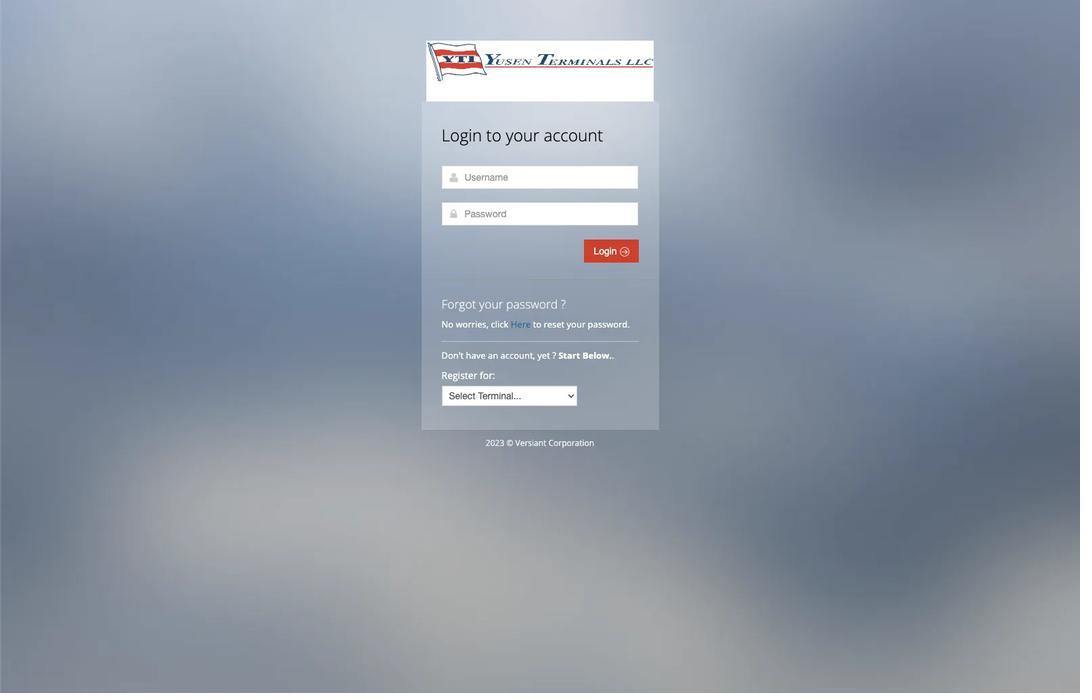 Task type: describe. For each thing, give the bounding box(es) containing it.
register
[[442, 369, 477, 382]]

login for login to your account
[[442, 124, 482, 146]]

login to your account
[[442, 124, 603, 146]]

no
[[442, 318, 454, 330]]

corporation
[[549, 437, 594, 449]]

password.
[[588, 318, 630, 330]]

yet
[[538, 349, 550, 361]]

user image
[[448, 172, 459, 183]]

Password password field
[[442, 202, 638, 225]]

below.
[[583, 349, 612, 361]]

register for:
[[442, 369, 495, 382]]

have
[[466, 349, 486, 361]]

reset
[[544, 318, 565, 330]]

for:
[[480, 369, 495, 382]]

0 vertical spatial your
[[506, 124, 539, 146]]

login button
[[584, 240, 639, 263]]

forgot
[[442, 296, 476, 312]]

2 vertical spatial your
[[567, 318, 586, 330]]

Username text field
[[442, 166, 638, 189]]

2023
[[486, 437, 504, 449]]

here link
[[511, 318, 531, 330]]

©
[[506, 437, 513, 449]]



Task type: locate. For each thing, give the bounding box(es) containing it.
forgot your password ? no worries, click here to reset your password.
[[442, 296, 630, 330]]

2 horizontal spatial your
[[567, 318, 586, 330]]

? up reset on the top of page
[[561, 296, 566, 312]]

account,
[[500, 349, 535, 361]]

0 vertical spatial ?
[[561, 296, 566, 312]]

1 horizontal spatial to
[[533, 318, 541, 330]]

1 vertical spatial to
[[533, 318, 541, 330]]

1 horizontal spatial your
[[506, 124, 539, 146]]

to
[[486, 124, 502, 146], [533, 318, 541, 330]]

0 horizontal spatial login
[[442, 124, 482, 146]]

1 horizontal spatial ?
[[561, 296, 566, 312]]

account
[[544, 124, 603, 146]]

your
[[506, 124, 539, 146], [479, 296, 503, 312], [567, 318, 586, 330]]

0 vertical spatial to
[[486, 124, 502, 146]]

don't have an account, yet ? start below. .
[[442, 349, 616, 361]]

1 vertical spatial ?
[[552, 349, 556, 361]]

2023 © versiant corporation
[[486, 437, 594, 449]]

.
[[612, 349, 614, 361]]

login
[[442, 124, 482, 146], [594, 246, 620, 257]]

?
[[561, 296, 566, 312], [552, 349, 556, 361]]

your right reset on the top of page
[[567, 318, 586, 330]]

login inside button
[[594, 246, 620, 257]]

start
[[558, 349, 580, 361]]

versiant
[[515, 437, 546, 449]]

here
[[511, 318, 531, 330]]

0 horizontal spatial ?
[[552, 349, 556, 361]]

to right "here" link
[[533, 318, 541, 330]]

an
[[488, 349, 498, 361]]

password
[[506, 296, 558, 312]]

? inside forgot your password ? no worries, click here to reset your password.
[[561, 296, 566, 312]]

? right yet
[[552, 349, 556, 361]]

1 vertical spatial your
[[479, 296, 503, 312]]

1 vertical spatial login
[[594, 246, 620, 257]]

your up username text field
[[506, 124, 539, 146]]

worries,
[[456, 318, 489, 330]]

0 vertical spatial login
[[442, 124, 482, 146]]

don't
[[442, 349, 464, 361]]

to up username text field
[[486, 124, 502, 146]]

1 horizontal spatial login
[[594, 246, 620, 257]]

login for login
[[594, 246, 620, 257]]

your up click
[[479, 296, 503, 312]]

swapright image
[[620, 247, 629, 257]]

to inside forgot your password ? no worries, click here to reset your password.
[[533, 318, 541, 330]]

lock image
[[448, 208, 459, 219]]

click
[[491, 318, 509, 330]]

0 horizontal spatial your
[[479, 296, 503, 312]]

0 horizontal spatial to
[[486, 124, 502, 146]]



